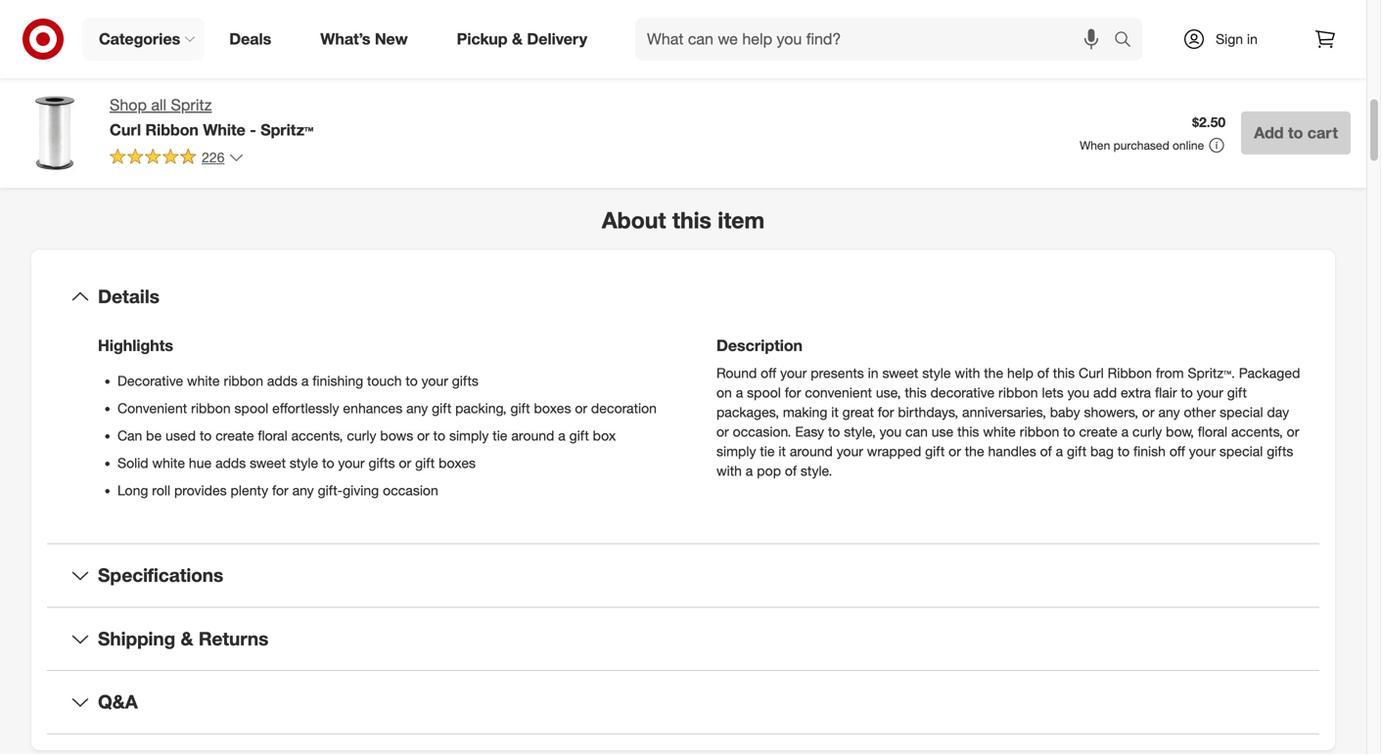 Task type: describe. For each thing, give the bounding box(es) containing it.
presents
[[811, 365, 864, 382]]

sign in button
[[1294, 42, 1351, 73]]

this up birthdays,
[[905, 384, 927, 401]]

spritz™.
[[1188, 365, 1236, 382]]

handles
[[988, 443, 1037, 460]]

0 vertical spatial with
[[955, 365, 980, 382]]

or down day
[[1287, 424, 1300, 441]]

sweet inside 'description round off your presents in sweet style with the help of this curl ribbon from spritz™. packaged on a spool for convenient use, this decorative ribbon lets you add extra flair to your gift packages, making it great for birthdays, anniversaries, baby showers, or any other special day or occasion. easy to style, you can use this white ribbon to create a curly bow, floral accents, or simply tie it around your wrapped gift or the handles of a gift bag to finish off your special gifts with a pop of style.'
[[883, 365, 919, 382]]

deals link
[[213, 18, 296, 61]]

1 horizontal spatial for
[[785, 384, 801, 401]]

gift up occasion
[[415, 455, 435, 472]]

or down use
[[949, 443, 961, 460]]

sign in inside sign in link
[[1216, 30, 1258, 47]]

0 horizontal spatial create
[[216, 427, 254, 445]]

0 vertical spatial special
[[1220, 404, 1264, 421]]

shipping & returns
[[98, 628, 269, 650]]

What can we help you find? suggestions appear below search field
[[635, 18, 1119, 61]]

add
[[1094, 384, 1117, 401]]

0 horizontal spatial gifts
[[369, 455, 395, 472]]

simply inside 'description round off your presents in sweet style with the help of this curl ribbon from spritz™. packaged on a spool for convenient use, this decorative ribbon lets you add extra flair to your gift packages, making it great for birthdays, anniversaries, baby showers, or any other special day or occasion. easy to style, you can use this white ribbon to create a curly bow, floral accents, or simply tie it around your wrapped gift or the handles of a gift bag to finish off your special gifts with a pop of style.'
[[717, 443, 756, 460]]

packaged
[[1239, 365, 1301, 382]]

1 vertical spatial of
[[1040, 443, 1052, 460]]

ribbon inside 'description round off your presents in sweet style with the help of this curl ribbon from spritz™. packaged on a spool for convenient use, this decorative ribbon lets you add extra flair to your gift packages, making it great for birthdays, anniversaries, baby showers, or any other special day or occasion. easy to style, you can use this white ribbon to create a curly bow, floral accents, or simply tie it around your wrapped gift or the handles of a gift bag to finish off your special gifts with a pop of style.'
[[1108, 365, 1152, 382]]

or left decoration
[[575, 400, 587, 417]]

q&a button
[[47, 672, 1320, 734]]

plenty
[[231, 482, 268, 499]]

convenient ribbon spool effortlessly enhances any gift packing, gift boxes or decoration
[[117, 400, 657, 417]]

your right the touch
[[422, 373, 448, 390]]

description round off your presents in sweet style with the help of this curl ribbon from spritz™. packaged on a spool for convenient use, this decorative ribbon lets you add extra flair to your gift packages, making it great for birthdays, anniversaries, baby showers, or any other special day or occasion. easy to style, you can use this white ribbon to create a curly bow, floral accents, or simply tie it around your wrapped gift or the handles of a gift bag to finish off your special gifts with a pop of style.
[[717, 336, 1301, 480]]

2 vertical spatial for
[[272, 482, 289, 499]]

online
[[1173, 138, 1204, 153]]

enhances
[[343, 400, 403, 417]]

packages,
[[717, 404, 779, 421]]

1 vertical spatial for
[[878, 404, 894, 421]]

spritz
[[171, 95, 212, 115]]

1 vertical spatial with
[[717, 463, 742, 480]]

gift down use
[[925, 443, 945, 460]]

your up making
[[780, 365, 807, 382]]

long
[[117, 482, 148, 499]]

ribbon down baby
[[1020, 424, 1060, 441]]

or down packages,
[[717, 424, 729, 441]]

effortlessly
[[272, 400, 339, 417]]

curl inside 'description round off your presents in sweet style with the help of this curl ribbon from spritz™. packaged on a spool for convenient use, this decorative ribbon lets you add extra flair to your gift packages, making it great for birthdays, anniversaries, baby showers, or any other special day or occasion. easy to style, you can use this white ribbon to create a curly bow, floral accents, or simply tie it around your wrapped gift or the handles of a gift bag to finish off your special gifts with a pop of style.'
[[1079, 365, 1104, 382]]

q&a
[[98, 691, 138, 714]]

search button
[[1105, 18, 1152, 65]]

a left box on the bottom left
[[558, 427, 566, 445]]

this right use
[[958, 424, 980, 441]]

highlights
[[98, 336, 173, 355]]

shop
[[110, 95, 147, 115]]

gift down the spritz™.
[[1228, 384, 1247, 401]]

touch
[[367, 373, 402, 390]]

occasion.
[[733, 424, 792, 441]]

about this item
[[602, 207, 765, 234]]

spool inside 'description round off your presents in sweet style with the help of this curl ribbon from spritz™. packaged on a spool for convenient use, this decorative ribbon lets you add extra flair to your gift packages, making it great for birthdays, anniversaries, baby showers, or any other special day or occasion. easy to style, you can use this white ribbon to create a curly bow, floral accents, or simply tie it around your wrapped gift or the handles of a gift bag to finish off your special gifts with a pop of style.'
[[747, 384, 781, 401]]

spritz™
[[261, 120, 314, 139]]

upload photo
[[142, 34, 238, 53]]

lets
[[1042, 384, 1064, 401]]

& for pickup
[[512, 29, 523, 49]]

1 horizontal spatial gifts
[[452, 373, 479, 390]]

-
[[250, 120, 256, 139]]

delivery
[[527, 29, 587, 49]]

gifts inside 'description round off your presents in sweet style with the help of this curl ribbon from spritz™. packaged on a spool for convenient use, this decorative ribbon lets you add extra flair to your gift packages, making it great for birthdays, anniversaries, baby showers, or any other special day or occasion. easy to style, you can use this white ribbon to create a curly bow, floral accents, or simply tie it around your wrapped gift or the handles of a gift bag to finish off your special gifts with a pop of style.'
[[1267, 443, 1294, 460]]

categories
[[99, 29, 180, 49]]

your down style,
[[837, 443, 863, 460]]

help
[[1008, 365, 1034, 382]]

search
[[1105, 31, 1152, 50]]

anniversaries,
[[962, 404, 1046, 421]]

convenient
[[117, 400, 187, 417]]

long roll provides plenty for any gift-giving occasion
[[117, 482, 438, 499]]

add to cart
[[1254, 123, 1338, 142]]

roll
[[152, 482, 170, 499]]

baby
[[1050, 404, 1080, 421]]

extra
[[1121, 384, 1151, 401]]

around inside 'description round off your presents in sweet style with the help of this curl ribbon from spritz™. packaged on a spool for convenient use, this decorative ribbon lets you add extra flair to your gift packages, making it great for birthdays, anniversaries, baby showers, or any other special day or occasion. easy to style, you can use this white ribbon to create a curly bow, floral accents, or simply tie it around your wrapped gift or the handles of a gift bag to finish off your special gifts with a pop of style.'
[[790, 443, 833, 460]]

$2.50
[[1193, 114, 1226, 131]]

categories link
[[82, 18, 205, 61]]

226
[[202, 149, 225, 166]]

sign in link
[[1166, 18, 1288, 61]]

226 link
[[110, 148, 244, 170]]

ribbon right decorative
[[224, 373, 263, 390]]

1 vertical spatial you
[[880, 424, 902, 441]]

create or manage registry
[[746, 48, 929, 67]]

specifications
[[98, 565, 223, 587]]

to right bag
[[1118, 443, 1130, 460]]

1 horizontal spatial boxes
[[534, 400, 571, 417]]

decoration
[[591, 400, 657, 417]]

white for decorative white ribbon adds a finishing touch to your gifts
[[187, 373, 220, 390]]

style inside 'description round off your presents in sweet style with the help of this curl ribbon from spritz™. packaged on a spool for convenient use, this decorative ribbon lets you add extra flair to your gift packages, making it great for birthdays, anniversaries, baby showers, or any other special day or occasion. easy to style, you can use this white ribbon to create a curly bow, floral accents, or simply tie it around your wrapped gift or the handles of a gift bag to finish off your special gifts with a pop of style.'
[[923, 365, 951, 382]]

add
[[1254, 123, 1284, 142]]

adds for ribbon
[[267, 373, 298, 390]]

to right bows
[[433, 427, 446, 445]]

in inside 'description round off your presents in sweet style with the help of this curl ribbon from spritz™. packaged on a spool for convenient use, this decorative ribbon lets you add extra flair to your gift packages, making it great for birthdays, anniversaries, baby showers, or any other special day or occasion. easy to style, you can use this white ribbon to create a curly bow, floral accents, or simply tie it around your wrapped gift or the handles of a gift bag to finish off your special gifts with a pop of style.'
[[868, 365, 879, 382]]

curl inside the shop all spritz curl ribbon white - spritz™
[[110, 120, 141, 139]]

0 vertical spatial of
[[1038, 365, 1049, 382]]

decorative
[[117, 373, 183, 390]]

0 horizontal spatial simply
[[449, 427, 489, 445]]

provides
[[174, 482, 227, 499]]

new
[[375, 29, 408, 49]]

gift right packing,
[[511, 400, 530, 417]]

add to cart button
[[1242, 112, 1351, 155]]

white
[[203, 120, 246, 139]]

white for solid white hue adds sweet style to your gifts or gift boxes
[[152, 455, 185, 472]]

details
[[98, 286, 160, 308]]

great
[[843, 404, 874, 421]]

1 vertical spatial the
[[965, 443, 985, 460]]

can
[[117, 427, 142, 445]]

0 horizontal spatial it
[[779, 443, 786, 460]]

gift left bag
[[1067, 443, 1087, 460]]

pop
[[757, 463, 781, 480]]

bow,
[[1166, 424, 1194, 441]]

what's new link
[[304, 18, 432, 61]]

your up the giving
[[338, 455, 365, 472]]

shop all spritz curl ribbon white - spritz™
[[110, 95, 314, 139]]

occasion
[[383, 482, 438, 499]]

use,
[[876, 384, 901, 401]]

gift left packing,
[[432, 400, 452, 417]]

making
[[783, 404, 828, 421]]

box
[[593, 427, 616, 445]]

what's
[[320, 29, 371, 49]]



Task type: locate. For each thing, give the bounding box(es) containing it.
off down "description"
[[761, 365, 777, 382]]

floral inside 'description round off your presents in sweet style with the help of this curl ribbon from spritz™. packaged on a spool for convenient use, this decorative ribbon lets you add extra flair to your gift packages, making it great for birthdays, anniversaries, baby showers, or any other special day or occasion. easy to style, you can use this white ribbon to create a curly bow, floral accents, or simply tie it around your wrapped gift or the handles of a gift bag to finish off your special gifts with a pop of style.'
[[1198, 424, 1228, 441]]

to inside button
[[1288, 123, 1304, 142]]

style,
[[844, 424, 876, 441]]

when
[[1080, 138, 1111, 153]]

1 horizontal spatial spool
[[747, 384, 781, 401]]

1 horizontal spatial in
[[1247, 30, 1258, 47]]

shipping & returns button
[[47, 608, 1320, 671]]

create
[[1079, 424, 1118, 441], [216, 427, 254, 445]]

sign in
[[1216, 30, 1258, 47], [1306, 50, 1342, 65]]

used
[[166, 427, 196, 445]]

ribbon down help
[[999, 384, 1038, 401]]

1 horizontal spatial with
[[955, 365, 980, 382]]

1 horizontal spatial around
[[790, 443, 833, 460]]

or down extra
[[1142, 404, 1155, 421]]

can be used to create floral accents, curly bows or to simply tie around a gift box
[[117, 427, 616, 445]]

you up wrapped
[[880, 424, 902, 441]]

0 vertical spatial the
[[984, 365, 1004, 382]]

you up baby
[[1068, 384, 1090, 401]]

simply down packing,
[[449, 427, 489, 445]]

tie inside 'description round off your presents in sweet style with the help of this curl ribbon from spritz™. packaged on a spool for convenient use, this decorative ribbon lets you add extra flair to your gift packages, making it great for birthdays, anniversaries, baby showers, or any other special day or occasion. easy to style, you can use this white ribbon to create a curly bow, floral accents, or simply tie it around your wrapped gift or the handles of a gift bag to finish off your special gifts with a pop of style.'
[[760, 443, 775, 460]]

0 horizontal spatial with
[[717, 463, 742, 480]]

curly
[[1133, 424, 1162, 441], [347, 427, 376, 445]]

round
[[717, 365, 757, 382]]

boxes left decoration
[[534, 400, 571, 417]]

gifts down day
[[1267, 443, 1294, 460]]

purchased
[[1114, 138, 1170, 153]]

1 vertical spatial curl
[[1079, 365, 1104, 382]]

create inside 'description round off your presents in sweet style with the help of this curl ribbon from spritz™. packaged on a spool for convenient use, this decorative ribbon lets you add extra flair to your gift packages, making it great for birthdays, anniversaries, baby showers, or any other special day or occasion. easy to style, you can use this white ribbon to create a curly bow, floral accents, or simply tie it around your wrapped gift or the handles of a gift bag to finish off your special gifts with a pop of style.'
[[1079, 424, 1118, 441]]

it down convenient
[[831, 404, 839, 421]]

with left the 'pop'
[[717, 463, 742, 480]]

0 horizontal spatial curl
[[110, 120, 141, 139]]

flair
[[1155, 384, 1177, 401]]

1 horizontal spatial accents,
[[1232, 424, 1283, 441]]

0 horizontal spatial around
[[511, 427, 555, 445]]

0 horizontal spatial sign in
[[1216, 30, 1258, 47]]

convenient
[[805, 384, 872, 401]]

0 vertical spatial sweet
[[883, 365, 919, 382]]

ribbon
[[224, 373, 263, 390], [999, 384, 1038, 401], [191, 400, 231, 417], [1020, 424, 1060, 441]]

0 vertical spatial it
[[831, 404, 839, 421]]

be
[[146, 427, 162, 445]]

or right bows
[[417, 427, 430, 445]]

around left box on the bottom left
[[511, 427, 555, 445]]

sign inside button
[[1306, 50, 1330, 65]]

spool down decorative white ribbon adds a finishing touch to your gifts
[[234, 400, 269, 417]]

for down the use,
[[878, 404, 894, 421]]

shipping
[[98, 628, 176, 650]]

this up lets
[[1053, 365, 1075, 382]]

0 horizontal spatial you
[[880, 424, 902, 441]]

any up bows
[[406, 400, 428, 417]]

& right pickup
[[512, 29, 523, 49]]

gift left box on the bottom left
[[569, 427, 589, 445]]

image of curl ribbon white - spritz™ image
[[16, 94, 94, 172]]

white down the anniversaries,
[[983, 424, 1016, 441]]

finishing
[[313, 373, 363, 390]]

all
[[151, 95, 166, 115]]

on
[[717, 384, 732, 401]]

a right "on" at the right of page
[[736, 384, 743, 401]]

0 vertical spatial curl
[[110, 120, 141, 139]]

1 horizontal spatial you
[[1068, 384, 1090, 401]]

item
[[718, 207, 765, 234]]

it up the 'pop'
[[779, 443, 786, 460]]

in left sign in button
[[1247, 30, 1258, 47]]

adds right 'hue'
[[215, 455, 246, 472]]

2 horizontal spatial white
[[983, 424, 1016, 441]]

style.
[[801, 463, 833, 480]]

1 horizontal spatial sweet
[[883, 365, 919, 382]]

0 horizontal spatial floral
[[258, 427, 288, 445]]

the left handles
[[965, 443, 985, 460]]

white up roll
[[152, 455, 185, 472]]

to right the used
[[200, 427, 212, 445]]

upload
[[142, 34, 193, 53]]

accents, inside 'description round off your presents in sweet style with the help of this curl ribbon from spritz™. packaged on a spool for convenient use, this decorative ribbon lets you add extra flair to your gift packages, making it great for birthdays, anniversaries, baby showers, or any other special day or occasion. easy to style, you can use this white ribbon to create a curly bow, floral accents, or simply tie it around your wrapped gift or the handles of a gift bag to finish off your special gifts with a pop of style.'
[[1232, 424, 1283, 441]]

1 vertical spatial it
[[779, 443, 786, 460]]

& for shipping
[[181, 628, 193, 650]]

ribbon up the used
[[191, 400, 231, 417]]

0 vertical spatial boxes
[[534, 400, 571, 417]]

the
[[984, 365, 1004, 382], [965, 443, 985, 460]]

curl up add
[[1079, 365, 1104, 382]]

0 horizontal spatial tie
[[493, 427, 508, 445]]

any for gift
[[406, 400, 428, 417]]

description
[[717, 336, 803, 355]]

this left item
[[672, 207, 712, 234]]

off
[[761, 365, 777, 382], [1170, 443, 1186, 460]]

1 vertical spatial &
[[181, 628, 193, 650]]

a down baby
[[1056, 443, 1063, 460]]

registry
[[877, 48, 929, 67]]

1 horizontal spatial &
[[512, 29, 523, 49]]

giving
[[343, 482, 379, 499]]

for up making
[[785, 384, 801, 401]]

pickup & delivery link
[[440, 18, 612, 61]]

day
[[1267, 404, 1290, 421]]

sign up $2.50
[[1216, 30, 1244, 47]]

& left the returns
[[181, 628, 193, 650]]

to right flair
[[1181, 384, 1193, 401]]

floral
[[1198, 424, 1228, 441], [258, 427, 288, 445]]

style up decorative at the right of page
[[923, 365, 951, 382]]

returns
[[199, 628, 269, 650]]

1 vertical spatial style
[[290, 455, 318, 472]]

or right the create
[[797, 48, 811, 67]]

decorative
[[931, 384, 995, 401]]

photo
[[198, 34, 238, 53]]

1 vertical spatial off
[[1170, 443, 1186, 460]]

1 vertical spatial boxes
[[439, 455, 476, 472]]

2 horizontal spatial gifts
[[1267, 443, 1294, 460]]

accents, down effortlessly
[[291, 427, 343, 445]]

cart
[[1308, 123, 1338, 142]]

2 horizontal spatial for
[[878, 404, 894, 421]]

sign in left sign in button
[[1216, 30, 1258, 47]]

0 vertical spatial off
[[761, 365, 777, 382]]

any
[[406, 400, 428, 417], [1159, 404, 1180, 421], [292, 482, 314, 499]]

ribbon down all
[[145, 120, 199, 139]]

boxes
[[534, 400, 571, 417], [439, 455, 476, 472]]

bag
[[1091, 443, 1114, 460]]

in up the use,
[[868, 365, 879, 382]]

birthdays,
[[898, 404, 959, 421]]

0 horizontal spatial sweet
[[250, 455, 286, 472]]

0 vertical spatial style
[[923, 365, 951, 382]]

0 horizontal spatial any
[[292, 482, 314, 499]]

1 vertical spatial in
[[1333, 50, 1342, 65]]

use
[[932, 424, 954, 441]]

adds up effortlessly
[[267, 373, 298, 390]]

adds
[[267, 373, 298, 390], [215, 455, 246, 472]]

ribbon up extra
[[1108, 365, 1152, 382]]

0 vertical spatial adds
[[267, 373, 298, 390]]

your down bow,
[[1189, 443, 1216, 460]]

1 vertical spatial white
[[983, 424, 1016, 441]]

of right handles
[[1040, 443, 1052, 460]]

decorative white ribbon adds a finishing touch to your gifts
[[117, 373, 479, 390]]

2 horizontal spatial any
[[1159, 404, 1180, 421]]

to right easy
[[828, 424, 840, 441]]

1 horizontal spatial ribbon
[[1108, 365, 1152, 382]]

tie
[[493, 427, 508, 445], [760, 443, 775, 460]]

1 horizontal spatial it
[[831, 404, 839, 421]]

2 vertical spatial of
[[785, 463, 797, 480]]

floral down "other"
[[1198, 424, 1228, 441]]

or up occasion
[[399, 455, 411, 472]]

accents, down day
[[1232, 424, 1283, 441]]

easy
[[795, 424, 824, 441]]

sign
[[1216, 30, 1244, 47], [1306, 50, 1330, 65]]

gift-
[[318, 482, 343, 499]]

0 horizontal spatial adds
[[215, 455, 246, 472]]

sign in inside sign in button
[[1306, 50, 1342, 65]]

style
[[923, 365, 951, 382], [290, 455, 318, 472]]

upload photo button
[[94, 22, 251, 65]]

showers,
[[1084, 404, 1139, 421]]

0 vertical spatial ribbon
[[145, 120, 199, 139]]

create right the used
[[216, 427, 254, 445]]

0 horizontal spatial style
[[290, 455, 318, 472]]

1 vertical spatial adds
[[215, 455, 246, 472]]

1 horizontal spatial simply
[[717, 443, 756, 460]]

curl
[[110, 120, 141, 139], [1079, 365, 1104, 382]]

white inside 'description round off your presents in sweet style with the help of this curl ribbon from spritz™. packaged on a spool for convenient use, this decorative ribbon lets you add extra flair to your gift packages, making it great for birthdays, anniversaries, baby showers, or any other special day or occasion. easy to style, you can use this white ribbon to create a curly bow, floral accents, or simply tie it around your wrapped gift or the handles of a gift bag to finish off your special gifts with a pop of style.'
[[983, 424, 1016, 441]]

style up long roll provides plenty for any gift-giving occasion
[[290, 455, 318, 472]]

packing,
[[455, 400, 507, 417]]

1 vertical spatial sweet
[[250, 455, 286, 472]]

for
[[785, 384, 801, 401], [878, 404, 894, 421], [272, 482, 289, 499]]

0 vertical spatial for
[[785, 384, 801, 401]]

special
[[1220, 404, 1264, 421], [1220, 443, 1263, 460]]

1 horizontal spatial curly
[[1133, 424, 1162, 441]]

create up bag
[[1079, 424, 1118, 441]]

your
[[780, 365, 807, 382], [422, 373, 448, 390], [1197, 384, 1224, 401], [837, 443, 863, 460], [1189, 443, 1216, 460], [338, 455, 365, 472]]

boxes down packing,
[[439, 455, 476, 472]]

0 horizontal spatial for
[[272, 482, 289, 499]]

with up decorative at the right of page
[[955, 365, 980, 382]]

solid
[[117, 455, 148, 472]]

1 horizontal spatial off
[[1170, 443, 1186, 460]]

accents,
[[1232, 424, 1283, 441], [291, 427, 343, 445]]

pickup
[[457, 29, 508, 49]]

to
[[1288, 123, 1304, 142], [406, 373, 418, 390], [1181, 384, 1193, 401], [828, 424, 840, 441], [1063, 424, 1076, 441], [200, 427, 212, 445], [433, 427, 446, 445], [1118, 443, 1130, 460], [322, 455, 334, 472]]

off down bow,
[[1170, 443, 1186, 460]]

gifts
[[452, 373, 479, 390], [1267, 443, 1294, 460], [369, 455, 395, 472]]

a left the 'pop'
[[746, 463, 753, 480]]

0 vertical spatial white
[[187, 373, 220, 390]]

to right add at the right
[[1288, 123, 1304, 142]]

1 horizontal spatial sign in
[[1306, 50, 1342, 65]]

0 vertical spatial sign
[[1216, 30, 1244, 47]]

0 horizontal spatial accents,
[[291, 427, 343, 445]]

curly inside 'description round off your presents in sweet style with the help of this curl ribbon from spritz™. packaged on a spool for convenient use, this decorative ribbon lets you add extra flair to your gift packages, making it great for birthdays, anniversaries, baby showers, or any other special day or occasion. easy to style, you can use this white ribbon to create a curly bow, floral accents, or simply tie it around your wrapped gift or the handles of a gift bag to finish off your special gifts with a pop of style.'
[[1133, 424, 1162, 441]]

0 horizontal spatial curly
[[347, 427, 376, 445]]

around down easy
[[790, 443, 833, 460]]

pickup & delivery
[[457, 29, 587, 49]]

0 vertical spatial in
[[1247, 30, 1258, 47]]

1 vertical spatial special
[[1220, 443, 1263, 460]]

your down the spritz™.
[[1197, 384, 1224, 401]]

any inside 'description round off your presents in sweet style with the help of this curl ribbon from spritz™. packaged on a spool for convenient use, this decorative ribbon lets you add extra flair to your gift packages, making it great for birthdays, anniversaries, baby showers, or any other special day or occasion. easy to style, you can use this white ribbon to create a curly bow, floral accents, or simply tie it around your wrapped gift or the handles of a gift bag to finish off your special gifts with a pop of style.'
[[1159, 404, 1180, 421]]

when purchased online
[[1080, 138, 1204, 153]]

1 horizontal spatial curl
[[1079, 365, 1104, 382]]

1 horizontal spatial any
[[406, 400, 428, 417]]

0 horizontal spatial boxes
[[439, 455, 476, 472]]

in up cart
[[1333, 50, 1342, 65]]

curl down shop
[[110, 120, 141, 139]]

1 horizontal spatial create
[[1079, 424, 1118, 441]]

simply down occasion.
[[717, 443, 756, 460]]

other
[[1184, 404, 1216, 421]]

from
[[1156, 365, 1184, 382]]

a up effortlessly
[[301, 373, 309, 390]]

white
[[187, 373, 220, 390], [983, 424, 1016, 441], [152, 455, 185, 472]]

of right the 'pop'
[[785, 463, 797, 480]]

1 vertical spatial sign in
[[1306, 50, 1342, 65]]

1 horizontal spatial style
[[923, 365, 951, 382]]

1 horizontal spatial adds
[[267, 373, 298, 390]]

ribbon inside the shop all spritz curl ribbon white - spritz™
[[145, 120, 199, 139]]

0 horizontal spatial in
[[868, 365, 879, 382]]

to right the touch
[[406, 373, 418, 390]]

a down showers,
[[1122, 424, 1129, 441]]

1 vertical spatial sign
[[1306, 50, 1330, 65]]

simply
[[449, 427, 489, 445], [717, 443, 756, 460]]

white right decorative
[[187, 373, 220, 390]]

spool up packages,
[[747, 384, 781, 401]]

sweet up the use,
[[883, 365, 919, 382]]

0 horizontal spatial sign
[[1216, 30, 1244, 47]]

the left help
[[984, 365, 1004, 382]]

0 horizontal spatial white
[[152, 455, 185, 472]]

1 horizontal spatial tie
[[760, 443, 775, 460]]

specifications button
[[47, 545, 1320, 607]]

0 horizontal spatial ribbon
[[145, 120, 199, 139]]

0 vertical spatial &
[[512, 29, 523, 49]]

any left the gift-
[[292, 482, 314, 499]]

1 horizontal spatial floral
[[1198, 424, 1228, 441]]

to down baby
[[1063, 424, 1076, 441]]

of up lets
[[1038, 365, 1049, 382]]

0 vertical spatial sign in
[[1216, 30, 1258, 47]]

2 vertical spatial white
[[152, 455, 185, 472]]

sweet up long roll provides plenty for any gift-giving occasion
[[250, 455, 286, 472]]

around
[[511, 427, 555, 445], [790, 443, 833, 460]]

0 horizontal spatial spool
[[234, 400, 269, 417]]

gifts up packing,
[[452, 373, 479, 390]]

0 horizontal spatial &
[[181, 628, 193, 650]]

& inside dropdown button
[[181, 628, 193, 650]]

2 vertical spatial in
[[868, 365, 879, 382]]

bows
[[380, 427, 413, 445]]

0 horizontal spatial off
[[761, 365, 777, 382]]

1 vertical spatial ribbon
[[1108, 365, 1152, 382]]

1 horizontal spatial white
[[187, 373, 220, 390]]

details button
[[47, 266, 1320, 328]]

curly down enhances
[[347, 427, 376, 445]]

sweet
[[883, 365, 919, 382], [250, 455, 286, 472]]

1 horizontal spatial sign
[[1306, 50, 1330, 65]]

a
[[301, 373, 309, 390], [736, 384, 743, 401], [1122, 424, 1129, 441], [558, 427, 566, 445], [1056, 443, 1063, 460], [746, 463, 753, 480]]

0 vertical spatial you
[[1068, 384, 1090, 401]]

any for occasion
[[292, 482, 314, 499]]

in inside sign in button
[[1333, 50, 1342, 65]]

2 horizontal spatial in
[[1333, 50, 1342, 65]]

sign up cart
[[1306, 50, 1330, 65]]

to up the gift-
[[322, 455, 334, 472]]

tie up the 'pop'
[[760, 443, 775, 460]]

curly up finish
[[1133, 424, 1162, 441]]

special left day
[[1220, 404, 1264, 421]]

create
[[746, 48, 793, 67]]

adds for hue
[[215, 455, 246, 472]]

special down packaged
[[1220, 443, 1263, 460]]

gifts down bows
[[369, 455, 395, 472]]

in inside sign in link
[[1247, 30, 1258, 47]]



Task type: vqa. For each thing, say whether or not it's contained in the screenshot.
finish on the bottom right of page
yes



